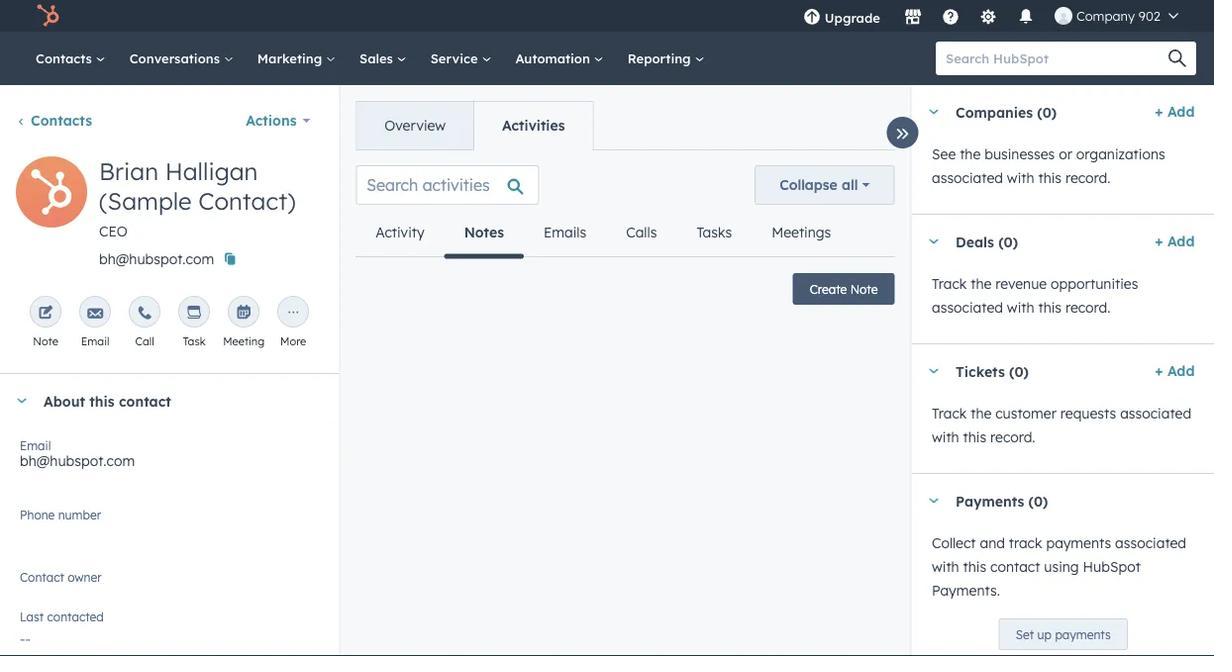 Task type: locate. For each thing, give the bounding box(es) containing it.
the inside see the businesses or organizations associated with this record.
[[960, 146, 981, 163]]

(0) for deals (0)
[[999, 233, 1018, 250]]

sales
[[360, 50, 397, 66]]

+ add for see the businesses or organizations associated with this record.
[[1155, 103, 1195, 120]]

1 vertical spatial track
[[932, 405, 967, 423]]

2 + from the top
[[1155, 233, 1163, 250]]

record. inside track the customer requests associated with this record.
[[991, 429, 1036, 446]]

reporting link
[[616, 32, 717, 85]]

contacts link up edit popup button
[[16, 112, 92, 129]]

requests
[[1061, 405, 1116, 423]]

0 vertical spatial navigation
[[356, 101, 594, 151]]

1 vertical spatial contact
[[991, 559, 1040, 576]]

(0) right deals at the top of the page
[[999, 233, 1018, 250]]

meeting image
[[236, 306, 252, 322]]

1 vertical spatial + add button
[[1155, 230, 1195, 254]]

caret image inside payments (0) dropdown button
[[928, 499, 940, 504]]

call
[[135, 335, 154, 349]]

this inside collect and track payments associated with this contact using hubspot payments.
[[963, 559, 987, 576]]

1 horizontal spatial email
[[81, 335, 110, 349]]

0 vertical spatial payments
[[1046, 535, 1112, 552]]

0 vertical spatial + add button
[[1155, 100, 1195, 124]]

actions button
[[233, 101, 323, 141]]

0 vertical spatial note
[[851, 282, 878, 297]]

menu
[[792, 0, 1191, 39]]

track inside track the customer requests associated with this record.
[[932, 405, 967, 423]]

1 caret image from the top
[[928, 369, 940, 374]]

+ for track the revenue opportunities associated with this record.
[[1155, 233, 1163, 250]]

caret image for deals (0)
[[928, 239, 940, 244]]

contact)
[[198, 186, 296, 216]]

owner
[[68, 570, 102, 585], [43, 578, 83, 595]]

mateo roberts image
[[1055, 7, 1073, 25]]

associated inside track the revenue opportunities associated with this record.
[[932, 299, 1003, 317]]

add for track the revenue opportunities associated with this record.
[[1168, 233, 1195, 250]]

caret image inside about this contact dropdown button
[[16, 399, 28, 404]]

track down deals at the top of the page
[[932, 275, 967, 293]]

with down tickets
[[932, 429, 959, 446]]

1 vertical spatial contacts link
[[16, 112, 92, 129]]

record. for tickets (0)
[[991, 429, 1036, 446]]

contact down the track
[[991, 559, 1040, 576]]

collect and track payments associated with this contact using hubspot payments.
[[932, 535, 1187, 600]]

payments inside collect and track payments associated with this contact using hubspot payments.
[[1046, 535, 1112, 552]]

with down collect
[[932, 559, 959, 576]]

2 vertical spatial +
[[1155, 363, 1163, 380]]

0 vertical spatial contact
[[119, 393, 171, 410]]

the for revenue
[[971, 275, 992, 293]]

0 vertical spatial add
[[1168, 103, 1195, 120]]

0 horizontal spatial note
[[33, 335, 58, 349]]

with inside track the customer requests associated with this record.
[[932, 429, 959, 446]]

marketplaces button
[[893, 0, 934, 32]]

with down businesses
[[1007, 169, 1035, 187]]

more
[[280, 335, 306, 349]]

1 vertical spatial email
[[20, 438, 51, 453]]

brian
[[99, 157, 159, 186]]

record.
[[1066, 169, 1111, 187], [1066, 299, 1111, 317], [991, 429, 1036, 446]]

caret image for tickets
[[928, 369, 940, 374]]

customer
[[996, 405, 1057, 423]]

navigation
[[356, 101, 594, 151], [356, 209, 851, 259]]

revenue
[[996, 275, 1047, 293]]

caret image inside deals (0) dropdown button
[[928, 239, 940, 244]]

emails
[[544, 224, 587, 241]]

0 vertical spatial + add
[[1155, 103, 1195, 120]]

email inside email bh@hubspot.com
[[20, 438, 51, 453]]

menu containing company 902
[[792, 0, 1191, 39]]

0 horizontal spatial email
[[20, 438, 51, 453]]

caret image left tickets
[[928, 369, 940, 374]]

bh@hubspot.com down ceo
[[99, 251, 214, 268]]

Phone number text field
[[20, 504, 319, 544]]

0 horizontal spatial contact
[[119, 393, 171, 410]]

associated down the 'revenue'
[[932, 299, 1003, 317]]

last
[[20, 610, 44, 625]]

set up payments
[[1016, 628, 1111, 643]]

notes button
[[445, 209, 524, 259]]

0 vertical spatial record.
[[1066, 169, 1111, 187]]

phone
[[20, 508, 55, 523]]

caret image
[[928, 109, 940, 114], [928, 239, 940, 244], [16, 399, 28, 404]]

2 vertical spatial the
[[971, 405, 992, 423]]

record. for deals (0)
[[1066, 299, 1111, 317]]

the for businesses
[[960, 146, 981, 163]]

0 vertical spatial the
[[960, 146, 981, 163]]

2 navigation from the top
[[356, 209, 851, 259]]

hubspot image
[[36, 4, 59, 28]]

marketing link
[[246, 32, 348, 85]]

1 track from the top
[[932, 275, 967, 293]]

this inside track the revenue opportunities associated with this record.
[[1038, 299, 1062, 317]]

1 + from the top
[[1155, 103, 1163, 120]]

caret image left deals at the top of the page
[[928, 239, 940, 244]]

activity
[[376, 224, 425, 241]]

this for track the revenue opportunities associated with this record.
[[1038, 299, 1062, 317]]

2 vertical spatial + add button
[[1155, 360, 1195, 383]]

+ for see the businesses or organizations associated with this record.
[[1155, 103, 1163, 120]]

1 vertical spatial caret image
[[928, 239, 940, 244]]

1 add from the top
[[1168, 103, 1195, 120]]

brian halligan (sample contact) ceo
[[99, 157, 296, 240]]

about this contact button
[[0, 375, 319, 428]]

calls
[[626, 224, 657, 241]]

3 + from the top
[[1155, 363, 1163, 380]]

+
[[1155, 103, 1163, 120], [1155, 233, 1163, 250], [1155, 363, 1163, 380]]

3 add from the top
[[1168, 363, 1195, 380]]

record. down opportunities
[[1066, 299, 1111, 317]]

record. down or
[[1066, 169, 1111, 187]]

collapse
[[780, 176, 838, 194]]

tasks button
[[677, 209, 752, 257]]

+ add button for see the businesses or organizations associated with this record.
[[1155, 100, 1195, 124]]

the
[[960, 146, 981, 163], [971, 275, 992, 293], [971, 405, 992, 423]]

(0) inside "dropdown button"
[[1037, 103, 1057, 121]]

payments (0) button
[[912, 475, 1187, 528]]

1 vertical spatial + add
[[1155, 233, 1195, 250]]

payments.
[[932, 583, 1000, 600]]

with inside see the businesses or organizations associated with this record.
[[1007, 169, 1035, 187]]

note
[[851, 282, 878, 297], [33, 335, 58, 349]]

1 + add button from the top
[[1155, 100, 1195, 124]]

service
[[431, 50, 482, 66]]

with
[[1007, 169, 1035, 187], [1007, 299, 1035, 317], [932, 429, 959, 446], [932, 559, 959, 576]]

track inside track the revenue opportunities associated with this record.
[[932, 275, 967, 293]]

Last contacted text field
[[20, 621, 319, 653]]

email down about
[[20, 438, 51, 453]]

2 + add button from the top
[[1155, 230, 1195, 254]]

caret image up see
[[928, 109, 940, 114]]

associated for track the customer requests associated with this record.
[[1120, 405, 1192, 423]]

associated up 'hubspot'
[[1115, 535, 1187, 552]]

1 vertical spatial record.
[[1066, 299, 1111, 317]]

(0) up businesses
[[1037, 103, 1057, 121]]

3 + add from the top
[[1155, 363, 1195, 380]]

task
[[183, 335, 206, 349]]

meeting
[[223, 335, 265, 349]]

2 vertical spatial add
[[1168, 363, 1195, 380]]

1 vertical spatial contacts
[[31, 112, 92, 129]]

the inside track the revenue opportunities associated with this record.
[[971, 275, 992, 293]]

track
[[932, 275, 967, 293], [932, 405, 967, 423]]

(0) up the track
[[1029, 493, 1048, 510]]

call image
[[137, 306, 153, 322]]

about this contact
[[44, 393, 171, 410]]

using
[[1044, 559, 1079, 576]]

associated right requests
[[1120, 405, 1192, 423]]

caret image inside companies (0) "dropdown button"
[[928, 109, 940, 114]]

caret image for companies (0)
[[928, 109, 940, 114]]

track down tickets
[[932, 405, 967, 423]]

deals (0) button
[[912, 215, 1147, 269]]

0 vertical spatial caret image
[[928, 369, 940, 374]]

associated
[[932, 169, 1003, 187], [932, 299, 1003, 317], [1120, 405, 1192, 423], [1115, 535, 1187, 552]]

contact down call
[[119, 393, 171, 410]]

record. down customer
[[991, 429, 1036, 446]]

associated inside collect and track payments associated with this contact using hubspot payments.
[[1115, 535, 1187, 552]]

record. inside track the revenue opportunities associated with this record.
[[1066, 299, 1111, 317]]

companies
[[956, 103, 1033, 121]]

the right see
[[960, 146, 981, 163]]

this inside see the businesses or organizations associated with this record.
[[1038, 169, 1062, 187]]

conversations link
[[118, 32, 246, 85]]

payments right up
[[1055, 628, 1111, 643]]

the inside track the customer requests associated with this record.
[[971, 405, 992, 423]]

(0) right tickets
[[1009, 363, 1029, 380]]

create
[[810, 282, 848, 297]]

this up the payments
[[963, 429, 987, 446]]

tickets
[[956, 363, 1005, 380]]

0 vertical spatial +
[[1155, 103, 1163, 120]]

caret image up collect
[[928, 499, 940, 504]]

add
[[1168, 103, 1195, 120], [1168, 233, 1195, 250], [1168, 363, 1195, 380]]

2 caret image from the top
[[928, 499, 940, 504]]

1 + add from the top
[[1155, 103, 1195, 120]]

0 vertical spatial caret image
[[928, 109, 940, 114]]

activities link
[[474, 102, 593, 150]]

payments up using
[[1046, 535, 1112, 552]]

this down the 'revenue'
[[1038, 299, 1062, 317]]

3 + add button from the top
[[1155, 360, 1195, 383]]

1 vertical spatial add
[[1168, 233, 1195, 250]]

0 vertical spatial contacts
[[36, 50, 96, 66]]

the left the 'revenue'
[[971, 275, 992, 293]]

navigation containing overview
[[356, 101, 594, 151]]

this down or
[[1038, 169, 1062, 187]]

overview link
[[357, 102, 474, 150]]

track the revenue opportunities associated with this record.
[[932, 275, 1138, 317]]

last contacted
[[20, 610, 104, 625]]

1 vertical spatial navigation
[[356, 209, 851, 259]]

1 navigation from the top
[[356, 101, 594, 151]]

with inside track the revenue opportunities associated with this record.
[[1007, 299, 1035, 317]]

contacts link
[[24, 32, 118, 85], [16, 112, 92, 129]]

2 vertical spatial record.
[[991, 429, 1036, 446]]

this right about
[[89, 393, 115, 410]]

company 902 button
[[1043, 0, 1191, 32]]

contacts up edit popup button
[[31, 112, 92, 129]]

with down the 'revenue'
[[1007, 299, 1035, 317]]

1 horizontal spatial contact
[[991, 559, 1040, 576]]

note image
[[38, 306, 54, 322]]

service link
[[419, 32, 504, 85]]

1 vertical spatial +
[[1155, 233, 1163, 250]]

bh@hubspot.com up number
[[20, 453, 135, 470]]

search button
[[1159, 42, 1197, 75]]

902
[[1139, 7, 1161, 24]]

contacts link down the hubspot link
[[24, 32, 118, 85]]

email for email bh@hubspot.com
[[20, 438, 51, 453]]

marketplaces image
[[905, 9, 922, 27]]

tasks
[[697, 224, 732, 241]]

company
[[1077, 7, 1136, 24]]

up
[[1038, 628, 1052, 643]]

companies (0)
[[956, 103, 1057, 121]]

1 horizontal spatial note
[[851, 282, 878, 297]]

1 vertical spatial caret image
[[928, 499, 940, 504]]

0 vertical spatial track
[[932, 275, 967, 293]]

email down email image
[[81, 335, 110, 349]]

2 vertical spatial caret image
[[16, 399, 28, 404]]

email
[[81, 335, 110, 349], [20, 438, 51, 453]]

contacts down the hubspot link
[[36, 50, 96, 66]]

0 vertical spatial email
[[81, 335, 110, 349]]

with for track
[[932, 559, 959, 576]]

1 vertical spatial the
[[971, 275, 992, 293]]

+ for track the customer requests associated with this record.
[[1155, 363, 1163, 380]]

organizations
[[1076, 146, 1165, 163]]

associated down see
[[932, 169, 1003, 187]]

see the businesses or organizations associated with this record.
[[932, 146, 1165, 187]]

automation link
[[504, 32, 616, 85]]

2 vertical spatial + add
[[1155, 363, 1195, 380]]

2 + add from the top
[[1155, 233, 1195, 250]]

this inside track the customer requests associated with this record.
[[963, 429, 987, 446]]

deals
[[956, 233, 994, 250]]

note down note icon
[[33, 335, 58, 349]]

notes
[[464, 224, 504, 241]]

0 vertical spatial bh@hubspot.com
[[99, 251, 214, 268]]

navigation containing activity
[[356, 209, 851, 259]]

2 add from the top
[[1168, 233, 1195, 250]]

bh@hubspot.com
[[99, 251, 214, 268], [20, 453, 135, 470]]

caret image
[[928, 369, 940, 374], [928, 499, 940, 504]]

2 track from the top
[[932, 405, 967, 423]]

set
[[1016, 628, 1034, 643]]

this inside dropdown button
[[89, 393, 115, 410]]

hubspot
[[1083, 559, 1141, 576]]

associated inside track the customer requests associated with this record.
[[1120, 405, 1192, 423]]

with inside collect and track payments associated with this contact using hubspot payments.
[[932, 559, 959, 576]]

caret image left about
[[16, 399, 28, 404]]

this up payments.
[[963, 559, 987, 576]]

note right create
[[851, 282, 878, 297]]

caret image inside tickets (0) dropdown button
[[928, 369, 940, 374]]

the down tickets
[[971, 405, 992, 423]]



Task type: vqa. For each thing, say whether or not it's contained in the screenshot.
System
no



Task type: describe. For each thing, give the bounding box(es) containing it.
phone number
[[20, 508, 101, 523]]

payments (0)
[[956, 493, 1048, 510]]

add for see the businesses or organizations associated with this record.
[[1168, 103, 1195, 120]]

opportunities
[[1051, 275, 1138, 293]]

or
[[1059, 146, 1073, 163]]

add for track the customer requests associated with this record.
[[1168, 363, 1195, 380]]

task image
[[186, 306, 202, 322]]

no owner button
[[20, 567, 319, 600]]

+ add button for track the customer requests associated with this record.
[[1155, 360, 1195, 383]]

caret image for about this contact
[[16, 399, 28, 404]]

0 vertical spatial contacts link
[[24, 32, 118, 85]]

email for email
[[81, 335, 110, 349]]

collect
[[932, 535, 976, 552]]

this for collect and track payments associated with this contact using hubspot payments.
[[963, 559, 987, 576]]

this for track the customer requests associated with this record.
[[963, 429, 987, 446]]

Search activities search field
[[356, 165, 539, 205]]

+ add for track the revenue opportunities associated with this record.
[[1155, 233, 1195, 250]]

contact inside dropdown button
[[119, 393, 171, 410]]

activity button
[[356, 209, 445, 257]]

Search HubSpot search field
[[936, 42, 1179, 75]]

actions
[[246, 112, 297, 129]]

meetings
[[772, 224, 832, 241]]

companies (0) button
[[912, 85, 1147, 139]]

reporting
[[628, 50, 695, 66]]

company 902
[[1077, 7, 1161, 24]]

note inside "button"
[[851, 282, 878, 297]]

halligan
[[165, 157, 258, 186]]

owner up contacted
[[68, 570, 102, 585]]

tickets (0)
[[956, 363, 1029, 380]]

emails button
[[524, 209, 607, 257]]

(0) for payments (0)
[[1029, 493, 1048, 510]]

about
[[44, 393, 85, 410]]

the for customer
[[971, 405, 992, 423]]

overview
[[385, 117, 446, 134]]

owner up last contacted
[[43, 578, 83, 595]]

record. inside see the businesses or organizations associated with this record.
[[1066, 169, 1111, 187]]

caret image for payments
[[928, 499, 940, 504]]

help button
[[934, 0, 968, 32]]

settings image
[[980, 9, 998, 27]]

associated inside see the businesses or organizations associated with this record.
[[932, 169, 1003, 187]]

1 vertical spatial bh@hubspot.com
[[20, 453, 135, 470]]

all
[[842, 176, 859, 194]]

activities
[[502, 117, 565, 134]]

no
[[20, 578, 39, 595]]

marketing
[[257, 50, 326, 66]]

number
[[58, 508, 101, 523]]

+ add button for track the revenue opportunities associated with this record.
[[1155, 230, 1195, 254]]

hubspot link
[[24, 4, 74, 28]]

deals (0)
[[956, 233, 1018, 250]]

collapse all
[[780, 176, 859, 194]]

email bh@hubspot.com
[[20, 438, 135, 470]]

with for customer
[[932, 429, 959, 446]]

contact inside collect and track payments associated with this contact using hubspot payments.
[[991, 559, 1040, 576]]

with for revenue
[[1007, 299, 1035, 317]]

more image
[[286, 306, 301, 322]]

meetings button
[[752, 209, 851, 257]]

create note
[[810, 282, 878, 297]]

1 vertical spatial note
[[33, 335, 58, 349]]

(sample
[[99, 186, 192, 216]]

notifications button
[[1010, 0, 1043, 32]]

track for track the revenue opportunities associated with this record.
[[932, 275, 967, 293]]

contact owner no owner
[[20, 570, 102, 595]]

associated for collect and track payments associated with this contact using hubspot payments.
[[1115, 535, 1187, 552]]

upgrade image
[[803, 9, 821, 27]]

+ add for track the customer requests associated with this record.
[[1155, 363, 1195, 380]]

set up payments link
[[999, 619, 1128, 651]]

contacted
[[47, 610, 104, 625]]

track
[[1009, 535, 1042, 552]]

(0) for tickets (0)
[[1009, 363, 1029, 380]]

1 vertical spatial payments
[[1055, 628, 1111, 643]]

upgrade
[[825, 9, 881, 26]]

create note button
[[793, 273, 895, 305]]

track the customer requests associated with this record.
[[932, 405, 1192, 446]]

email image
[[87, 306, 103, 322]]

notifications image
[[1018, 9, 1035, 27]]

(0) for companies (0)
[[1037, 103, 1057, 121]]

contact
[[20, 570, 64, 585]]

conversations
[[130, 50, 224, 66]]

payments
[[956, 493, 1024, 510]]

search image
[[1169, 50, 1187, 67]]

and
[[980, 535, 1005, 552]]

see
[[932, 146, 956, 163]]

help image
[[942, 9, 960, 27]]

tickets (0) button
[[912, 345, 1147, 398]]

sales link
[[348, 32, 419, 85]]

associated for track the revenue opportunities associated with this record.
[[932, 299, 1003, 317]]

ceo
[[99, 223, 128, 240]]

businesses
[[985, 146, 1055, 163]]

automation
[[516, 50, 594, 66]]

track for track the customer requests associated with this record.
[[932, 405, 967, 423]]

collapse all button
[[755, 165, 895, 205]]

edit button
[[16, 157, 87, 235]]



